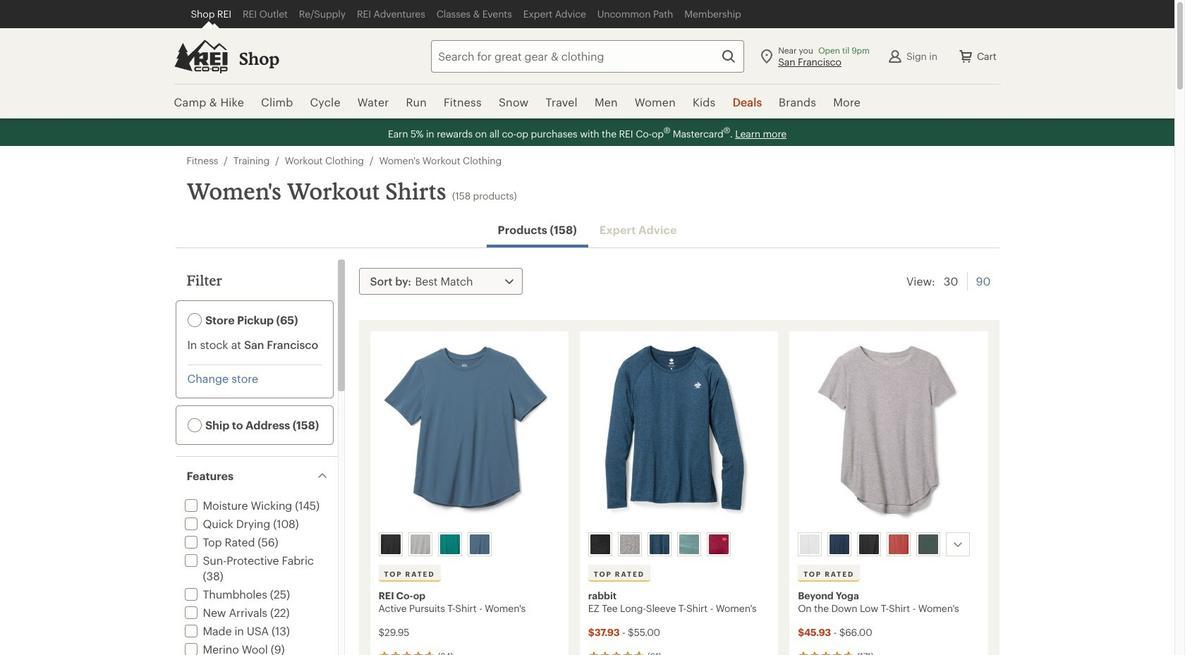 Task type: locate. For each thing, give the bounding box(es) containing it.
crater teal image
[[440, 535, 460, 555]]

3 group from the left
[[796, 530, 982, 560]]

None field
[[431, 40, 745, 72]]

banner
[[0, 0, 1175, 120]]

oil teal image
[[680, 535, 699, 555]]

1 group from the left
[[376, 530, 562, 560]]

group
[[376, 530, 562, 560], [586, 530, 772, 560], [796, 530, 982, 560]]

berry rose heather image
[[890, 535, 909, 555]]

2 black image from the left
[[591, 535, 610, 555]]

black image left charcoal heather icon
[[591, 535, 610, 555]]

black image
[[381, 535, 401, 555], [591, 535, 610, 555]]

saragasso sea image
[[470, 535, 490, 555]]

black image left 'alloy gray heather' icon at the bottom
[[381, 535, 401, 555]]

alloy gray heather image
[[410, 535, 430, 555]]

1 black image from the left
[[381, 535, 401, 555]]

1 horizontal spatial group
[[586, 530, 772, 560]]

2 horizontal spatial group
[[796, 530, 982, 560]]

0 horizontal spatial group
[[376, 530, 562, 560]]

Search for great gear & clothing text field
[[431, 40, 745, 72]]

rabbit ez tee long-sleeve t-shirt - women's 0 image
[[589, 340, 770, 527]]

beyond yoga on the down low t-shirt - women's 0 image
[[798, 340, 980, 527]]

group for beyond yoga on the down low t-shirt - women's 0 image
[[796, 530, 982, 560]]

None search field
[[406, 40, 745, 72]]

2 group from the left
[[586, 530, 772, 560]]

darkest night image
[[860, 535, 880, 555]]

vivacious image
[[709, 535, 729, 555]]

1 horizontal spatial black image
[[591, 535, 610, 555]]

add filter: ship to address (158) image
[[187, 419, 202, 433]]

0 horizontal spatial black image
[[381, 535, 401, 555]]



Task type: vqa. For each thing, say whether or not it's contained in the screenshot.
IN
no



Task type: describe. For each thing, give the bounding box(es) containing it.
nocturnal navy image
[[830, 535, 850, 555]]

expand color swatches image
[[950, 536, 967, 553]]

cloud white image
[[801, 535, 820, 555]]

rei co-op active pursuits t-shirt - women's 0 image
[[379, 340, 560, 527]]

charcoal heather image
[[620, 535, 640, 555]]

shopping cart is empty image
[[958, 48, 975, 65]]

rei co-op, go to rei.com home page image
[[174, 39, 228, 73]]

black image for rei co-op active pursuits t-shirt - women's 0 image
[[381, 535, 401, 555]]

storm heather image
[[919, 535, 939, 555]]

group for rabbit ez tee long-sleeve t-shirt - women's 0 image at the bottom of the page
[[586, 530, 772, 560]]

group for rei co-op active pursuits t-shirt - women's 0 image
[[376, 530, 562, 560]]

black image for rabbit ez tee long-sleeve t-shirt - women's 0 image at the bottom of the page
[[591, 535, 610, 555]]

search image
[[721, 48, 738, 65]]

eclipse heather image
[[650, 535, 670, 555]]



